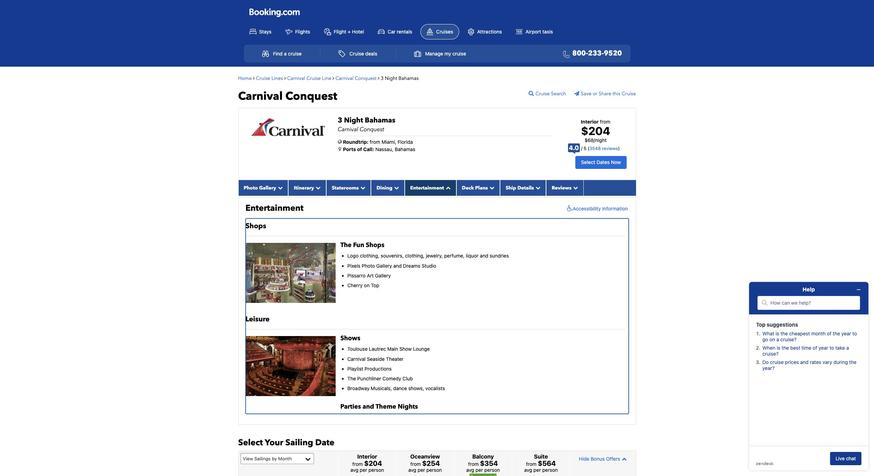 Task type: locate. For each thing, give the bounding box(es) containing it.
and
[[480, 253, 489, 259], [394, 263, 402, 269], [363, 402, 374, 411]]

select
[[581, 159, 596, 165], [238, 437, 263, 449]]

art
[[367, 273, 374, 279]]

1 horizontal spatial cruise
[[453, 51, 466, 57]]

angle right image
[[253, 76, 255, 80]]

per up recommended image
[[476, 467, 483, 473]]

chevron down image left staterooms
[[314, 185, 321, 190]]

interior from $204 $68 / night
[[581, 119, 611, 143]]

2 horizontal spatial chevron down image
[[393, 185, 399, 190]]

chevron up image
[[620, 457, 627, 461]]

per for $354
[[476, 467, 483, 473]]

wheelchair image
[[565, 205, 573, 212]]

0 vertical spatial /
[[594, 137, 596, 143]]

chevron down image left entertainment dropdown button
[[393, 185, 399, 190]]

/ inside 4.0 / 5 ( 3548 reviews )
[[581, 146, 583, 151]]

/ up 4.0 / 5 ( 3548 reviews )
[[594, 137, 596, 143]]

$204 inside 'interior from $204 $68 / night'
[[581, 124, 610, 137]]

rentals
[[397, 28, 412, 34]]

2 per from the left
[[418, 467, 425, 473]]

0 vertical spatial night
[[385, 75, 397, 82]]

from down the suite at the right of page
[[526, 461, 537, 467]]

night
[[385, 75, 397, 82], [344, 115, 363, 125]]

1 horizontal spatial angle right image
[[333, 76, 334, 80]]

manage my cruise button
[[407, 47, 474, 60]]

1 chevron down image from the left
[[276, 185, 283, 190]]

bahamas for 3 night bahamas
[[399, 75, 419, 82]]

3 chevron down image from the left
[[393, 185, 399, 190]]

3 per from the left
[[476, 467, 483, 473]]

chevron down image left dining
[[359, 185, 366, 190]]

1 vertical spatial /
[[581, 146, 583, 151]]

1 per from the left
[[360, 467, 367, 473]]

0 vertical spatial conquest
[[355, 75, 377, 82]]

person down interior
[[369, 467, 384, 473]]

3 for 3 night bahamas carnival conquest
[[338, 115, 342, 125]]

1 vertical spatial $204
[[364, 460, 382, 468]]

nights
[[398, 402, 418, 411]]

0 horizontal spatial chevron down image
[[276, 185, 283, 190]]

0 vertical spatial 3
[[381, 75, 384, 82]]

select for select          dates now
[[581, 159, 596, 165]]

1 horizontal spatial /
[[594, 137, 596, 143]]

balcony
[[473, 454, 494, 460]]

cruise for cruise deals
[[350, 51, 364, 57]]

carnival up roundtrip:
[[338, 126, 358, 133]]

233-
[[588, 49, 604, 58]]

the for the fun shops
[[341, 241, 352, 250]]

cruise left search
[[536, 90, 550, 97]]

1 vertical spatial gallery
[[376, 263, 392, 269]]

cruise left deals
[[350, 51, 364, 57]]

cruise right this
[[622, 90, 636, 97]]

dates
[[597, 159, 610, 165]]

1 horizontal spatial 3
[[381, 75, 384, 82]]

avg left $564
[[524, 467, 532, 473]]

carnival conquest
[[336, 75, 377, 82], [238, 89, 337, 104]]

per inside the "oceanview from $254 avg per person"
[[418, 467, 425, 473]]

person inside suite from $564 avg per person
[[543, 467, 558, 473]]

parties and theme nights
[[341, 402, 418, 411]]

chevron down image inside ship details dropdown button
[[534, 185, 541, 190]]

person
[[369, 467, 384, 473], [427, 467, 442, 473], [485, 467, 500, 473], [543, 467, 558, 473]]

4 per from the left
[[534, 467, 541, 473]]

hide bonus offers
[[579, 456, 620, 462]]

dance
[[393, 385, 407, 391]]

fun
[[353, 241, 364, 250]]

the down playlist
[[348, 376, 356, 382]]

airport taxis
[[526, 28, 553, 34]]

)
[[618, 146, 620, 151]]

and right the liquor
[[480, 253, 489, 259]]

person inside the 'balcony from $354 avg per person'
[[485, 467, 500, 473]]

person inside "interior from $204 avg per person"
[[369, 467, 384, 473]]

carnival cruise line link
[[287, 75, 332, 82]]

2 vertical spatial gallery
[[375, 273, 391, 279]]

2 cruise from the left
[[453, 51, 466, 57]]

1 vertical spatial the
[[348, 376, 356, 382]]

person up recommended image
[[485, 467, 500, 473]]

cruise search link
[[529, 90, 573, 97]]

angle right image left 3 night bahamas
[[378, 76, 380, 80]]

1 person from the left
[[369, 467, 384, 473]]

gallery
[[259, 185, 276, 191], [376, 263, 392, 269], [375, 273, 391, 279]]

chevron up image
[[444, 185, 451, 190]]

gallery for pixels photo gallery and dreams studio
[[376, 263, 392, 269]]

1 vertical spatial 3
[[338, 115, 342, 125]]

from right interior in the top of the page
[[600, 119, 611, 124]]

1 horizontal spatial night
[[385, 75, 397, 82]]

from inside suite from $564 avg per person
[[526, 461, 537, 467]]

0 horizontal spatial cruise
[[288, 51, 302, 57]]

logo clothing, souvenirs, clothing, jewelry, perfume, liquor and sundries
[[348, 253, 509, 259]]

1 vertical spatial carnival conquest
[[238, 89, 337, 104]]

from for suite from $564 avg per person
[[526, 461, 537, 467]]

cruise
[[350, 51, 364, 57], [256, 75, 270, 82], [307, 75, 321, 82], [536, 90, 550, 97], [622, 90, 636, 97]]

chevron down image for deck plans
[[488, 185, 495, 190]]

pixels
[[348, 263, 361, 269]]

1 vertical spatial bahamas
[[365, 115, 396, 125]]

3548 reviews link
[[590, 146, 618, 151]]

chevron down image inside itinerary dropdown button
[[314, 185, 321, 190]]

night
[[596, 137, 607, 143]]

staterooms button
[[326, 180, 371, 196]]

carnival conquest main content
[[235, 70, 640, 476]]

0 horizontal spatial /
[[581, 146, 583, 151]]

per for $204
[[360, 467, 367, 473]]

2 person from the left
[[427, 467, 442, 473]]

productions
[[365, 366, 392, 372]]

angle right image right lines
[[284, 76, 286, 80]]

and down souvenirs,
[[394, 263, 402, 269]]

gallery for pissarro art gallery
[[375, 273, 391, 279]]

avg inside "interior from $204 avg per person"
[[351, 467, 359, 473]]

reviews
[[552, 185, 572, 191]]

person down "oceanview"
[[427, 467, 442, 473]]

itinerary button
[[289, 180, 326, 196]]

0 horizontal spatial shops
[[246, 221, 266, 231]]

avg for $354
[[466, 467, 474, 473]]

0 vertical spatial select
[[581, 159, 596, 165]]

per down the suite at the right of page
[[534, 467, 541, 473]]

person for $354
[[485, 467, 500, 473]]

0 horizontal spatial select
[[238, 437, 263, 449]]

the for the punchliner comedy club
[[348, 376, 356, 382]]

per down interior
[[360, 467, 367, 473]]

miami,
[[382, 139, 397, 145]]

conquest down carnival cruise line link at the top left of page
[[286, 89, 337, 104]]

person for $204
[[369, 467, 384, 473]]

3 for 3 night bahamas
[[381, 75, 384, 82]]

carnival conquest down lines
[[238, 89, 337, 104]]

0 vertical spatial bahamas
[[399, 75, 419, 82]]

angle right image
[[284, 76, 286, 80], [333, 76, 334, 80], [378, 76, 380, 80]]

chevron down image
[[314, 185, 321, 190], [488, 185, 495, 190], [534, 185, 541, 190], [572, 185, 578, 190]]

1 horizontal spatial entertainment
[[410, 185, 444, 191]]

avg inside the 'balcony from $354 avg per person'
[[466, 467, 474, 473]]

0 horizontal spatial 3
[[338, 115, 342, 125]]

per for $564
[[534, 467, 541, 473]]

offers
[[606, 456, 620, 462]]

cruise lines
[[256, 75, 283, 82]]

1 vertical spatial select
[[238, 437, 263, 449]]

4 avg from the left
[[524, 467, 532, 473]]

chevron down image inside dining dropdown button
[[393, 185, 399, 190]]

1 chevron down image from the left
[[314, 185, 321, 190]]

clothing, down the fun shops
[[360, 253, 380, 259]]

0 horizontal spatial clothing,
[[360, 253, 380, 259]]

cruise lines link
[[256, 75, 283, 82]]

avg up recommended image
[[466, 467, 474, 473]]

2 horizontal spatial and
[[480, 253, 489, 259]]

from inside "interior from $204 avg per person"
[[353, 461, 363, 467]]

clothing, up dreams
[[405, 253, 425, 259]]

$204 for interior from $204 $68 / night
[[581, 124, 610, 137]]

perfume,
[[444, 253, 465, 259]]

3 inside 3 night bahamas carnival conquest
[[338, 115, 342, 125]]

select for select your sailing date
[[238, 437, 263, 449]]

per inside the 'balcony from $354 avg per person'
[[476, 467, 483, 473]]

chevron down image inside staterooms dropdown button
[[359, 185, 366, 190]]

from inside the "oceanview from $254 avg per person"
[[411, 461, 421, 467]]

avg down interior
[[351, 467, 359, 473]]

angle right image right line
[[333, 76, 334, 80]]

suite
[[534, 454, 548, 460]]

from inside the 'balcony from $354 avg per person'
[[468, 461, 479, 467]]

800-
[[573, 49, 588, 58]]

0 vertical spatial the
[[341, 241, 352, 250]]

ship details
[[506, 185, 534, 191]]

and left 'theme'
[[363, 402, 374, 411]]

0 horizontal spatial $204
[[364, 460, 382, 468]]

2 vertical spatial and
[[363, 402, 374, 411]]

logo
[[348, 253, 359, 259]]

accessibility information link
[[565, 205, 628, 212]]

now
[[611, 159, 621, 165]]

0 vertical spatial shops
[[246, 221, 266, 231]]

globe image
[[338, 139, 342, 144]]

per inside "interior from $204 avg per person"
[[360, 467, 367, 473]]

angle right image for carnival conquest
[[378, 76, 380, 80]]

chevron down image left reviews
[[534, 185, 541, 190]]

1 vertical spatial night
[[344, 115, 363, 125]]

0 vertical spatial photo
[[244, 185, 258, 191]]

deals
[[365, 51, 378, 57]]

conquest up roundtrip: from miami, florida
[[360, 126, 384, 133]]

deck
[[462, 185, 474, 191]]

chevron down image left 'itinerary'
[[276, 185, 283, 190]]

chevron down image up wheelchair icon
[[572, 185, 578, 190]]

+
[[348, 28, 351, 34]]

4 person from the left
[[543, 467, 558, 473]]

chevron down image for dining
[[393, 185, 399, 190]]

3 up globe image
[[338, 115, 342, 125]]

0 horizontal spatial angle right image
[[284, 76, 286, 80]]

dining
[[377, 185, 393, 191]]

avg for $204
[[351, 467, 359, 473]]

0 horizontal spatial night
[[344, 115, 363, 125]]

from up ports of call: nassau, bahamas
[[370, 139, 380, 145]]

2 avg from the left
[[409, 467, 417, 473]]

from for balcony from $354 avg per person
[[468, 461, 479, 467]]

0 vertical spatial gallery
[[259, 185, 276, 191]]

/ left 5
[[581, 146, 583, 151]]

chevron down image inside reviews dropdown button
[[572, 185, 578, 190]]

select          dates now link
[[576, 156, 627, 169]]

view
[[243, 456, 253, 461]]

1 clothing, from the left
[[360, 253, 380, 259]]

3 angle right image from the left
[[378, 76, 380, 80]]

carnival right lines
[[287, 75, 305, 82]]

per down "oceanview"
[[418, 467, 425, 473]]

1 cruise from the left
[[288, 51, 302, 57]]

airport
[[526, 28, 541, 34]]

broadway
[[348, 385, 370, 391]]

club
[[403, 376, 413, 382]]

1 avg from the left
[[351, 467, 359, 473]]

from down interior
[[353, 461, 363, 467]]

0 horizontal spatial and
[[363, 402, 374, 411]]

car rentals link
[[373, 24, 418, 39]]

1 horizontal spatial clothing,
[[405, 253, 425, 259]]

leisure
[[246, 315, 270, 324]]

night up roundtrip:
[[344, 115, 363, 125]]

avg down "oceanview"
[[409, 467, 417, 473]]

of
[[357, 146, 362, 152]]

person for $254
[[427, 467, 442, 473]]

flights link
[[280, 24, 316, 39]]

avg inside suite from $564 avg per person
[[524, 467, 532, 473]]

$204 inside "interior from $204 avg per person"
[[364, 460, 382, 468]]

cruise inside cruise deals link
[[350, 51, 364, 57]]

plans
[[475, 185, 488, 191]]

ship
[[506, 185, 516, 191]]

3 right the carnival conquest link
[[381, 75, 384, 82]]

chevron down image inside photo gallery dropdown button
[[276, 185, 283, 190]]

1 horizontal spatial chevron down image
[[359, 185, 366, 190]]

theater
[[386, 356, 404, 362]]

from down balcony
[[468, 461, 479, 467]]

chevron down image for staterooms
[[359, 185, 366, 190]]

1 horizontal spatial shops
[[366, 241, 385, 250]]

chevron down image inside deck plans dropdown button
[[488, 185, 495, 190]]

cruise right the my
[[453, 51, 466, 57]]

cruises
[[436, 28, 453, 34]]

from inside 'interior from $204 $68 / night'
[[600, 119, 611, 124]]

chevron down image
[[276, 185, 283, 190], [359, 185, 366, 190], [393, 185, 399, 190]]

flight
[[334, 28, 347, 34]]

from down "oceanview"
[[411, 461, 421, 467]]

carnival inside 3 night bahamas carnival conquest
[[338, 126, 358, 133]]

cruise right a
[[288, 51, 302, 57]]

1 horizontal spatial $204
[[581, 124, 610, 137]]

night inside 3 night bahamas carnival conquest
[[344, 115, 363, 125]]

conquest inside 3 night bahamas carnival conquest
[[360, 126, 384, 133]]

home link
[[238, 75, 252, 82]]

1 vertical spatial photo
[[362, 263, 375, 269]]

select down (
[[581, 159, 596, 165]]

conquest down "cruise deals"
[[355, 75, 377, 82]]

0 vertical spatial entertainment
[[410, 185, 444, 191]]

2 vertical spatial conquest
[[360, 126, 384, 133]]

0 vertical spatial $204
[[581, 124, 610, 137]]

avg inside the "oceanview from $254 avg per person"
[[409, 467, 417, 473]]

carnival conquest down cruise deals link
[[336, 75, 377, 82]]

3 avg from the left
[[466, 467, 474, 473]]

per inside suite from $564 avg per person
[[534, 467, 541, 473]]

from for interior from $204 $68 / night
[[600, 119, 611, 124]]

1 vertical spatial entertainment
[[246, 202, 304, 214]]

bonus
[[591, 456, 605, 462]]

carnival down angle right icon
[[238, 89, 283, 104]]

bahamas inside 3 night bahamas carnival conquest
[[365, 115, 396, 125]]

conquest
[[355, 75, 377, 82], [286, 89, 337, 104], [360, 126, 384, 133]]

cruise inside dropdown button
[[453, 51, 466, 57]]

person inside the "oceanview from $254 avg per person"
[[427, 467, 442, 473]]

select your sailing date
[[238, 437, 335, 449]]

1 angle right image from the left
[[284, 76, 286, 80]]

shows
[[341, 334, 361, 343]]

select up view
[[238, 437, 263, 449]]

the punchliner comedy club
[[348, 376, 413, 382]]

date
[[315, 437, 335, 449]]

carnival down toulouse
[[348, 356, 366, 362]]

2 clothing, from the left
[[405, 253, 425, 259]]

avg
[[351, 467, 359, 473], [409, 467, 417, 473], [466, 467, 474, 473], [524, 467, 532, 473]]

1 horizontal spatial select
[[581, 159, 596, 165]]

night right the carnival conquest link
[[385, 75, 397, 82]]

per
[[360, 467, 367, 473], [418, 467, 425, 473], [476, 467, 483, 473], [534, 467, 541, 473]]

1 horizontal spatial and
[[394, 263, 402, 269]]

balcony from $354 avg per person
[[466, 454, 500, 473]]

map marker image
[[339, 146, 341, 151]]

person down the suite at the right of page
[[543, 467, 558, 473]]

4 chevron down image from the left
[[572, 185, 578, 190]]

1 vertical spatial shops
[[366, 241, 385, 250]]

2 horizontal spatial angle right image
[[378, 76, 380, 80]]

chevron down image for reviews
[[572, 185, 578, 190]]

2 chevron down image from the left
[[359, 185, 366, 190]]

1 vertical spatial conquest
[[286, 89, 337, 104]]

carnival right line
[[336, 75, 354, 82]]

souvenirs,
[[381, 253, 404, 259]]

dreams
[[403, 263, 421, 269]]

the left fun
[[341, 241, 352, 250]]

2 chevron down image from the left
[[488, 185, 495, 190]]

hide bonus offers link
[[572, 453, 634, 465]]

cruise right angle right icon
[[256, 75, 270, 82]]

chevron down image left ship
[[488, 185, 495, 190]]

paper plane image
[[575, 91, 581, 96]]

$204 for interior from $204 avg per person
[[364, 460, 382, 468]]

2 angle right image from the left
[[333, 76, 334, 80]]

3 chevron down image from the left
[[534, 185, 541, 190]]

0 horizontal spatial photo
[[244, 185, 258, 191]]

chevron down image for photo gallery
[[276, 185, 283, 190]]

3 person from the left
[[485, 467, 500, 473]]



Task type: describe. For each thing, give the bounding box(es) containing it.
avg for $254
[[409, 467, 417, 473]]

or
[[593, 90, 598, 97]]

playlist
[[348, 366, 363, 372]]

attractions
[[477, 28, 502, 34]]

photo inside photo gallery dropdown button
[[244, 185, 258, 191]]

by
[[272, 456, 277, 461]]

flight + hotel link
[[319, 24, 370, 39]]

find
[[273, 51, 283, 57]]

view sailings by month
[[243, 456, 292, 461]]

oceanview
[[411, 454, 440, 460]]

2 vertical spatial bahamas
[[395, 146, 416, 152]]

1 vertical spatial and
[[394, 263, 402, 269]]

my
[[445, 51, 451, 57]]

bahamas for 3 night bahamas carnival conquest
[[365, 115, 396, 125]]

entertainment inside dropdown button
[[410, 185, 444, 191]]

photo gallery
[[244, 185, 276, 191]]

florida
[[398, 139, 413, 145]]

chevron down image for itinerary
[[314, 185, 321, 190]]

a
[[284, 51, 287, 57]]

cruise for cruise lines
[[256, 75, 270, 82]]

seaside
[[367, 356, 385, 362]]

night for 3 night bahamas
[[385, 75, 397, 82]]

liquor
[[466, 253, 479, 259]]

cruises link
[[421, 24, 459, 39]]

airport taxis link
[[510, 24, 559, 39]]

from for roundtrip: from miami, florida
[[370, 139, 380, 145]]

playlist productions
[[348, 366, 392, 372]]

from for interior from $204 avg per person
[[353, 461, 363, 467]]

toulouse
[[348, 346, 368, 352]]

recommended image
[[470, 474, 497, 476]]

toulouse lautrec main show lounge
[[348, 346, 430, 352]]

ship details button
[[500, 180, 546, 196]]

cruise search
[[536, 90, 566, 97]]

the fun shops
[[341, 241, 385, 250]]

entertainment button
[[405, 180, 457, 196]]

ports of call: nassau, bahamas
[[343, 146, 416, 152]]

0 horizontal spatial entertainment
[[246, 202, 304, 214]]

find a cruise link
[[254, 47, 309, 60]]

booking.com home image
[[249, 8, 300, 17]]

dining button
[[371, 180, 405, 196]]

carnival cruise line image
[[251, 117, 326, 137]]

taxis
[[543, 28, 553, 34]]

cruise for cruise search
[[536, 90, 550, 97]]

angle right image for carnival cruise line
[[333, 76, 334, 80]]

stays link
[[244, 24, 277, 39]]

9520
[[604, 49, 622, 58]]

manage my cruise
[[425, 51, 466, 57]]

car rentals
[[388, 28, 412, 34]]

call:
[[363, 146, 374, 152]]

flight + hotel
[[334, 28, 364, 34]]

stays
[[259, 28, 272, 34]]

0 vertical spatial carnival conquest
[[336, 75, 377, 82]]

month
[[278, 456, 292, 461]]

$564
[[538, 460, 556, 468]]

cruise for find a cruise
[[288, 51, 302, 57]]

sundries
[[490, 253, 509, 259]]

nassau,
[[376, 146, 394, 152]]

broadway musicals, dance shows, vocalists
[[348, 385, 445, 391]]

800-233-9520
[[573, 49, 622, 58]]

parties
[[341, 402, 361, 411]]

hotel
[[352, 28, 364, 34]]

deck plans
[[462, 185, 488, 191]]

itinerary
[[294, 185, 314, 191]]

cruise for manage my cruise
[[453, 51, 466, 57]]

interior
[[357, 454, 377, 460]]

from for oceanview from $254 avg per person
[[411, 461, 421, 467]]

1 horizontal spatial photo
[[362, 263, 375, 269]]

cherry
[[348, 282, 363, 288]]

carnival conquest link
[[336, 75, 378, 82]]

chevron down image for ship details
[[534, 185, 541, 190]]

musicals,
[[371, 385, 392, 391]]

attractions link
[[462, 24, 508, 39]]

roundtrip: from miami, florida
[[343, 139, 413, 145]]

pixels photo gallery and dreams studio
[[348, 263, 436, 269]]

top
[[371, 282, 379, 288]]

4.0 / 5 ( 3548 reviews )
[[569, 144, 620, 152]]

/ inside 'interior from $204 $68 / night'
[[594, 137, 596, 143]]

theme
[[376, 402, 396, 411]]

cruise left line
[[307, 75, 321, 82]]

person for $564
[[543, 467, 558, 473]]

interior from $204 avg per person
[[351, 454, 384, 473]]

search image
[[529, 90, 536, 96]]

punchliner
[[357, 376, 381, 382]]

reviews button
[[546, 180, 584, 196]]

5
[[584, 146, 587, 151]]

show
[[400, 346, 412, 352]]

night for 3 night bahamas carnival conquest
[[344, 115, 363, 125]]

photo gallery button
[[238, 180, 289, 196]]

0 vertical spatial and
[[480, 253, 489, 259]]

gallery inside dropdown button
[[259, 185, 276, 191]]

lines
[[272, 75, 283, 82]]

vocalists
[[426, 385, 445, 391]]

pissarro art gallery
[[348, 273, 391, 279]]

carnival cruise line
[[287, 75, 332, 82]]

cherry on top
[[348, 282, 379, 288]]

save or share this cruise
[[581, 90, 636, 97]]

per for $254
[[418, 467, 425, 473]]

$254
[[422, 460, 440, 468]]

shows,
[[409, 385, 424, 391]]

800-233-9520 link
[[560, 49, 622, 59]]

angle right image for cruise lines
[[284, 76, 286, 80]]

travel menu navigation
[[244, 45, 631, 62]]

lautrec
[[369, 346, 386, 352]]

avg for $564
[[524, 467, 532, 473]]

on
[[364, 282, 370, 288]]

interior
[[581, 119, 599, 124]]

select          dates now
[[581, 159, 621, 165]]

4.0
[[569, 144, 579, 152]]

staterooms
[[332, 185, 359, 191]]



Task type: vqa. For each thing, say whether or not it's contained in the screenshot.


